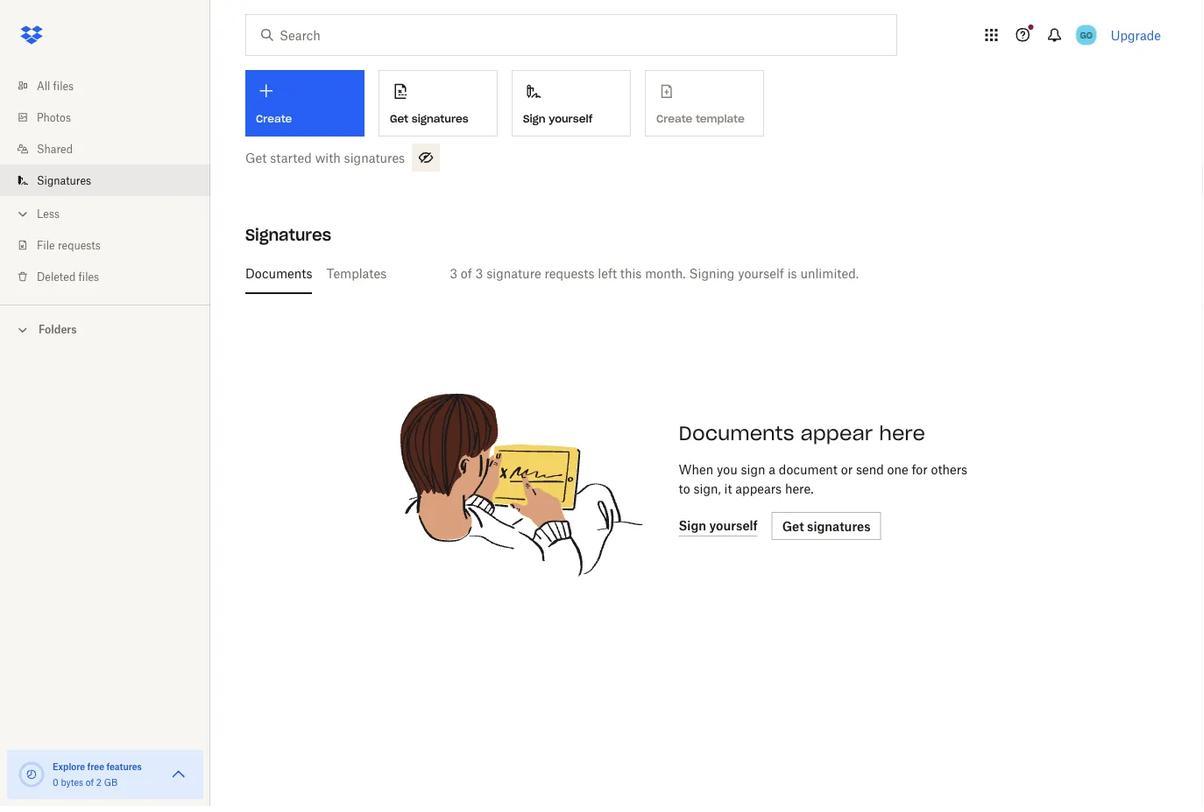 Task type: vqa. For each thing, say whether or not it's contained in the screenshot.
group
no



Task type: locate. For each thing, give the bounding box(es) containing it.
0 vertical spatial sign yourself button
[[512, 70, 631, 137]]

0 vertical spatial signatures
[[412, 112, 468, 126]]

documents inside tab list
[[245, 266, 312, 281]]

upgrade
[[1111, 28, 1161, 42]]

sign yourself button down search in folder "dropbox" text field
[[512, 70, 631, 137]]

signatures inside list item
[[37, 174, 91, 187]]

when you sign a document or send one for others to sign, it appears here.
[[679, 462, 967, 496]]

of inside tab list
[[461, 266, 472, 281]]

0
[[53, 778, 58, 789]]

sign
[[741, 462, 765, 477]]

signatures up documents 'tab'
[[245, 225, 331, 245]]

signatures list item
[[0, 165, 210, 196]]

of left signature
[[461, 266, 472, 281]]

1 horizontal spatial documents
[[679, 421, 794, 446]]

deleted files link
[[14, 261, 210, 293]]

0 vertical spatial documents
[[245, 266, 312, 281]]

yourself down search in folder "dropbox" text field
[[549, 112, 593, 126]]

of
[[461, 266, 472, 281], [86, 778, 94, 789]]

documents for documents
[[245, 266, 312, 281]]

free
[[87, 762, 104, 773]]

list
[[0, 60, 210, 305]]

0 vertical spatial get signatures
[[390, 112, 468, 126]]

files right deleted
[[78, 270, 99, 283]]

0 horizontal spatial get
[[245, 150, 267, 165]]

sign yourself
[[523, 112, 593, 126], [679, 519, 758, 534]]

signing
[[689, 266, 735, 281]]

1 horizontal spatial get
[[390, 112, 408, 126]]

it
[[724, 481, 732, 496]]

1 horizontal spatial requests
[[545, 266, 595, 281]]

sign yourself button down it
[[679, 516, 758, 537]]

1 horizontal spatial get signatures
[[782, 519, 871, 534]]

when
[[679, 462, 713, 477]]

yourself inside tab list
[[738, 266, 784, 281]]

get down here.
[[782, 519, 804, 534]]

0 vertical spatial get
[[390, 112, 408, 126]]

sign yourself down it
[[679, 519, 758, 534]]

quota usage element
[[18, 761, 46, 789]]

2 vertical spatial get
[[782, 519, 804, 534]]

create
[[256, 112, 292, 126]]

1 horizontal spatial of
[[461, 266, 472, 281]]

1 horizontal spatial sign yourself button
[[679, 516, 758, 537]]

send
[[856, 462, 884, 477]]

2 horizontal spatial get
[[782, 519, 804, 534]]

0 horizontal spatial 3
[[450, 266, 457, 281]]

1 vertical spatial sign yourself button
[[679, 516, 758, 537]]

0 vertical spatial get signatures button
[[379, 70, 498, 137]]

all files link
[[14, 70, 210, 102]]

month.
[[645, 266, 686, 281]]

0 horizontal spatial requests
[[58, 239, 101, 252]]

1 vertical spatial get signatures
[[782, 519, 871, 534]]

0 vertical spatial files
[[53, 79, 74, 92]]

1 vertical spatial files
[[78, 270, 99, 283]]

1 vertical spatial sign
[[679, 519, 706, 534]]

requests
[[58, 239, 101, 252], [545, 266, 595, 281]]

1 horizontal spatial sign
[[679, 519, 706, 534]]

of inside the explore free features 0 bytes of 2 gb
[[86, 778, 94, 789]]

photos link
[[14, 102, 210, 133]]

files inside "link"
[[78, 270, 99, 283]]

explore
[[53, 762, 85, 773]]

2
[[96, 778, 102, 789]]

2 3 from the left
[[475, 266, 483, 281]]

signatures
[[37, 174, 91, 187], [245, 225, 331, 245]]

0 horizontal spatial files
[[53, 79, 74, 92]]

get
[[390, 112, 408, 126], [245, 150, 267, 165], [782, 519, 804, 534]]

go
[[1080, 29, 1092, 40]]

3
[[450, 266, 457, 281], [475, 266, 483, 281]]

signatures
[[412, 112, 468, 126], [344, 150, 405, 165], [807, 519, 871, 534]]

0 horizontal spatial signatures
[[37, 174, 91, 187]]

0 horizontal spatial sign yourself
[[523, 112, 593, 126]]

shared link
[[14, 133, 210, 165]]

1 horizontal spatial sign yourself
[[679, 519, 758, 534]]

2 vertical spatial yourself
[[709, 519, 758, 534]]

get signatures button
[[379, 70, 498, 137], [772, 513, 881, 541]]

get up get started with signatures
[[390, 112, 408, 126]]

sign yourself down search in folder "dropbox" text field
[[523, 112, 593, 126]]

1 horizontal spatial get signatures button
[[772, 513, 881, 541]]

left
[[598, 266, 617, 281]]

file requests link
[[14, 230, 210, 261]]

1 vertical spatial signatures
[[344, 150, 405, 165]]

get left started
[[245, 150, 267, 165]]

documents
[[245, 266, 312, 281], [679, 421, 794, 446]]

1 horizontal spatial files
[[78, 270, 99, 283]]

0 horizontal spatial signatures
[[344, 150, 405, 165]]

signatures down "shared"
[[37, 174, 91, 187]]

get signatures
[[390, 112, 468, 126], [782, 519, 871, 534]]

0 vertical spatial sign yourself
[[523, 112, 593, 126]]

documents left the templates tab
[[245, 266, 312, 281]]

for
[[912, 462, 928, 477]]

yourself left is
[[738, 266, 784, 281]]

less image
[[14, 205, 32, 223]]

yourself down it
[[709, 519, 758, 534]]

0 vertical spatial signatures
[[37, 174, 91, 187]]

1 vertical spatial of
[[86, 778, 94, 789]]

1 vertical spatial signatures
[[245, 225, 331, 245]]

requests inside tab list
[[545, 266, 595, 281]]

1 horizontal spatial 3
[[475, 266, 483, 281]]

tab list
[[245, 252, 1154, 294]]

0 horizontal spatial of
[[86, 778, 94, 789]]

0 vertical spatial sign
[[523, 112, 545, 126]]

here
[[879, 421, 925, 446]]

0 horizontal spatial sign
[[523, 112, 545, 126]]

1 vertical spatial requests
[[545, 266, 595, 281]]

requests left left at the top
[[545, 266, 595, 281]]

1 vertical spatial yourself
[[738, 266, 784, 281]]

bytes
[[61, 778, 83, 789]]

yourself
[[549, 112, 593, 126], [738, 266, 784, 281], [709, 519, 758, 534]]

requests right file
[[58, 239, 101, 252]]

sign yourself button
[[512, 70, 631, 137], [679, 516, 758, 537]]

features
[[106, 762, 142, 773]]

of left 2
[[86, 778, 94, 789]]

0 vertical spatial of
[[461, 266, 472, 281]]

2 vertical spatial signatures
[[807, 519, 871, 534]]

0 horizontal spatial documents
[[245, 266, 312, 281]]

sign
[[523, 112, 545, 126], [679, 519, 706, 534]]

1 vertical spatial documents
[[679, 421, 794, 446]]

templates tab
[[326, 252, 387, 294]]

files right all
[[53, 79, 74, 92]]

documents appear here
[[679, 421, 925, 446]]

go button
[[1072, 21, 1100, 49]]

1 vertical spatial get
[[245, 150, 267, 165]]

documents up you
[[679, 421, 794, 446]]

files
[[53, 79, 74, 92], [78, 270, 99, 283]]

list containing all files
[[0, 60, 210, 305]]



Task type: describe. For each thing, give the bounding box(es) containing it.
file requests
[[37, 239, 101, 252]]

Search in folder "Dropbox" text field
[[280, 25, 860, 45]]

here.
[[785, 481, 814, 496]]

3 of 3 signature requests left this month. signing yourself is unlimited.
[[450, 266, 859, 281]]

get started with signatures
[[245, 150, 405, 165]]

folders
[[39, 323, 77, 336]]

to
[[679, 481, 690, 496]]

dropbox image
[[14, 18, 49, 53]]

0 horizontal spatial sign yourself button
[[512, 70, 631, 137]]

folders button
[[0, 316, 210, 342]]

upgrade link
[[1111, 28, 1161, 42]]

with
[[315, 150, 341, 165]]

files for all files
[[53, 79, 74, 92]]

one
[[887, 462, 908, 477]]

1 horizontal spatial signatures
[[245, 225, 331, 245]]

deleted files
[[37, 270, 99, 283]]

0 horizontal spatial get signatures button
[[379, 70, 498, 137]]

signatures link
[[14, 165, 210, 196]]

tab list containing documents
[[245, 252, 1154, 294]]

documents tab
[[245, 252, 312, 294]]

deleted
[[37, 270, 76, 283]]

1 3 from the left
[[450, 266, 457, 281]]

you
[[717, 462, 737, 477]]

all files
[[37, 79, 74, 92]]

less
[[37, 207, 60, 220]]

or
[[841, 462, 853, 477]]

gb
[[104, 778, 118, 789]]

explore free features 0 bytes of 2 gb
[[53, 762, 142, 789]]

a
[[769, 462, 775, 477]]

create button
[[245, 70, 364, 137]]

this
[[620, 266, 642, 281]]

1 vertical spatial get signatures button
[[772, 513, 881, 541]]

2 horizontal spatial signatures
[[807, 519, 871, 534]]

documents for documents appear here
[[679, 421, 794, 446]]

appear
[[800, 421, 873, 446]]

1 vertical spatial sign yourself
[[679, 519, 758, 534]]

appears
[[735, 481, 782, 496]]

shared
[[37, 142, 73, 156]]

0 horizontal spatial get signatures
[[390, 112, 468, 126]]

file
[[37, 239, 55, 252]]

signature
[[486, 266, 541, 281]]

templates
[[326, 266, 387, 281]]

photos
[[37, 111, 71, 124]]

0 vertical spatial requests
[[58, 239, 101, 252]]

files for deleted files
[[78, 270, 99, 283]]

unlimited.
[[800, 266, 859, 281]]

1 horizontal spatial signatures
[[412, 112, 468, 126]]

is
[[787, 266, 797, 281]]

started
[[270, 150, 312, 165]]

others
[[931, 462, 967, 477]]

0 vertical spatial yourself
[[549, 112, 593, 126]]

all
[[37, 79, 50, 92]]

sign,
[[693, 481, 721, 496]]

document
[[779, 462, 838, 477]]

sign yourself inside button
[[523, 112, 593, 126]]



